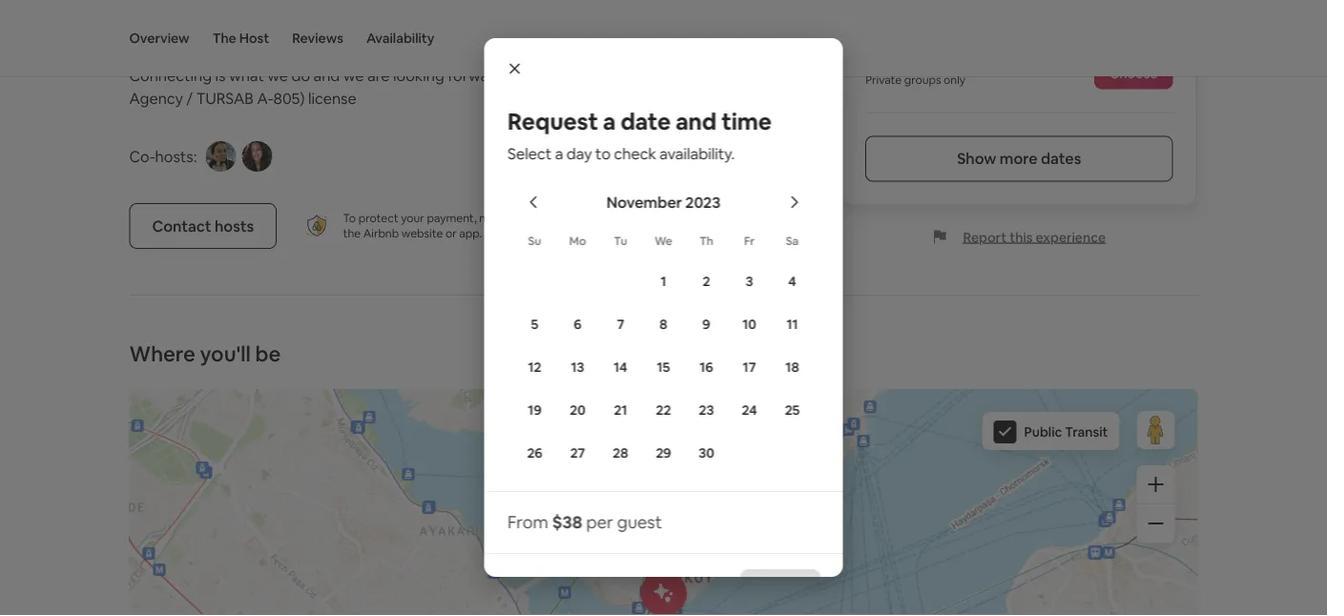 Task type: vqa. For each thing, say whether or not it's contained in the screenshot.


Task type: describe. For each thing, give the bounding box(es) containing it.
dates
[[1041, 149, 1082, 168]]

7 button
[[599, 304, 642, 345]]

payment,
[[427, 211, 477, 226]]

availability
[[366, 30, 435, 47]]

12 button
[[513, 346, 556, 387]]

fr
[[744, 234, 754, 249]]

20 button
[[556, 389, 599, 430]]

transit
[[1065, 424, 1109, 441]]

hosts
[[215, 216, 254, 236]]

check
[[614, 144, 656, 163]]

show more dates
[[958, 149, 1082, 168]]

calendar application
[[492, 172, 1328, 518]]

date
[[620, 106, 671, 136]]

website
[[402, 226, 443, 241]]

reviews button
[[292, 0, 343, 76]]

5 button
[[513, 304, 556, 345]]

availability.
[[659, 144, 735, 163]]

2 button
[[685, 261, 728, 302]]

21
[[614, 401, 627, 419]]

contact hosts
[[152, 216, 254, 236]]

17
[[743, 358, 756, 376]]

28
[[613, 444, 628, 461]]

show more dates link
[[866, 136, 1173, 182]]

2:00 pm–4:00 pm private groups only
[[866, 53, 966, 87]]

show
[[958, 149, 997, 168]]

time
[[721, 106, 772, 136]]

more for learn
[[517, 226, 546, 241]]

airbnb
[[363, 226, 399, 241]]

and
[[675, 106, 716, 136]]

report
[[963, 229, 1007, 246]]

where
[[129, 340, 195, 367]]

13
[[571, 358, 584, 376]]

drag pegman onto the map to open street view image
[[1137, 411, 1175, 450]]

25
[[785, 401, 800, 419]]

where we'll meet, map pin image
[[641, 571, 687, 616]]

9
[[702, 315, 710, 333]]

19 button
[[513, 389, 556, 430]]

0 horizontal spatial a
[[555, 144, 563, 163]]

28 button
[[599, 432, 642, 473]]

2023
[[685, 192, 720, 212]]

where you'll be
[[129, 340, 281, 367]]

choose link
[[1095, 57, 1173, 89]]

report this experience button
[[933, 229, 1106, 246]]

sa
[[786, 234, 799, 249]]

29
[[656, 444, 671, 461]]

2:00
[[866, 53, 889, 68]]

11 button
[[771, 304, 814, 345]]

per
[[586, 512, 613, 534]]

money
[[556, 211, 592, 226]]

you'll
[[200, 340, 251, 367]]

26
[[527, 444, 542, 461]]

communicate
[[608, 211, 681, 226]]

hosts:
[[155, 146, 197, 166]]

the
[[212, 30, 236, 47]]

10 button
[[728, 304, 771, 345]]

host
[[239, 30, 269, 47]]

15 button
[[642, 346, 685, 387]]

2
[[702, 272, 710, 290]]

public
[[1025, 424, 1063, 441]]

26 button
[[513, 432, 556, 473]]

3 button
[[728, 261, 771, 302]]

the host
[[212, 30, 269, 47]]

24
[[742, 401, 757, 419]]

outside
[[683, 211, 723, 226]]

groups
[[905, 72, 941, 87]]

7
[[617, 315, 624, 333]]

8 button
[[642, 304, 685, 345]]

13 button
[[556, 346, 599, 387]]

private
[[866, 72, 902, 87]]

be
[[255, 340, 281, 367]]

30 button
[[685, 432, 728, 473]]

only
[[944, 72, 966, 87]]

17 button
[[728, 346, 771, 387]]

23 button
[[685, 389, 728, 430]]

availability button
[[366, 0, 435, 76]]



Task type: locate. For each thing, give the bounding box(es) containing it.
16 button
[[685, 346, 728, 387]]

0 vertical spatial more
[[1000, 149, 1038, 168]]

november
[[606, 192, 682, 212]]

to
[[343, 211, 356, 226]]

request a date and time select a day to check availability.
[[507, 106, 772, 163]]

1 horizontal spatial or
[[595, 211, 606, 226]]

1 vertical spatial more
[[517, 226, 546, 241]]

12
[[528, 358, 541, 376]]

from $38 per guest
[[507, 512, 662, 534]]

zoom out image
[[1149, 516, 1164, 532]]

report this experience
[[963, 229, 1106, 246]]

or
[[595, 211, 606, 226], [446, 226, 457, 241]]

overview
[[129, 30, 190, 47]]

27
[[570, 444, 585, 461]]

day
[[566, 144, 592, 163]]

15
[[657, 358, 670, 376]]

30
[[698, 444, 714, 461]]

9 button
[[685, 304, 728, 345]]

tu
[[614, 234, 627, 249]]

experience
[[1036, 229, 1106, 246]]

1 vertical spatial a
[[555, 144, 563, 163]]

14 button
[[599, 346, 642, 387]]

learn more link
[[485, 226, 546, 241]]

5
[[531, 315, 538, 333]]

14
[[614, 358, 627, 376]]

zoom in image
[[1149, 477, 1164, 492]]

we
[[654, 234, 672, 249]]

11
[[786, 315, 798, 333]]

the
[[343, 226, 361, 241]]

18 button
[[771, 346, 814, 387]]

21 button
[[599, 389, 642, 430]]

4 button
[[771, 261, 814, 302]]

learn more about the host, çağla. image
[[242, 141, 272, 172], [242, 141, 272, 172]]

protect
[[359, 211, 399, 226]]

3
[[745, 272, 753, 290]]

contact
[[152, 216, 211, 236]]

choose
[[1110, 64, 1158, 82]]

1
[[660, 272, 666, 290]]

1 horizontal spatial a
[[603, 106, 616, 136]]

of
[[725, 211, 737, 226]]

27 button
[[556, 432, 599, 473]]

public transit
[[1025, 424, 1109, 441]]

co-
[[129, 146, 155, 166]]

guest
[[617, 512, 662, 534]]

more right show
[[1000, 149, 1038, 168]]

16
[[699, 358, 713, 376]]

to
[[595, 144, 610, 163]]

6
[[573, 315, 581, 333]]

never
[[479, 211, 509, 226]]

1 button
[[642, 261, 685, 302]]

or down the payment,
[[446, 226, 457, 241]]

co-hosts:
[[129, 146, 197, 166]]

app.
[[459, 226, 482, 241]]

25 button
[[771, 389, 814, 430]]

the host button
[[212, 0, 269, 76]]

18
[[785, 358, 799, 376]]

this
[[1010, 229, 1033, 246]]

su
[[528, 234, 541, 249]]

mo
[[569, 234, 586, 249]]

29 button
[[642, 432, 685, 473]]

0 horizontal spatial or
[[446, 226, 457, 241]]

a left day
[[555, 144, 563, 163]]

to protect your payment, never transfer money or communicate outside of the airbnb website or app.
[[343, 211, 737, 241]]

$38
[[552, 512, 582, 534]]

22
[[656, 401, 671, 419]]

23
[[699, 401, 714, 419]]

pm
[[939, 53, 955, 68]]

22 button
[[642, 389, 685, 430]]

your
[[401, 211, 425, 226]]

or right money
[[595, 211, 606, 226]]

request
[[507, 106, 598, 136]]

more for show
[[1000, 149, 1038, 168]]

learn
[[485, 226, 515, 241]]

learn more about the host, nataliia. image
[[206, 141, 236, 172], [206, 141, 236, 172]]

4
[[788, 272, 796, 290]]

a up to
[[603, 106, 616, 136]]

0 vertical spatial a
[[603, 106, 616, 136]]

0 horizontal spatial more
[[517, 226, 546, 241]]

more inside show more dates link
[[1000, 149, 1038, 168]]

19
[[528, 401, 541, 419]]

learn more
[[485, 226, 546, 241]]

overview button
[[129, 0, 190, 76]]

pm–4:00
[[891, 53, 936, 68]]

1 horizontal spatial more
[[1000, 149, 1038, 168]]

reviews
[[292, 30, 343, 47]]

more down transfer
[[517, 226, 546, 241]]

map region
[[1, 249, 1223, 616]]



